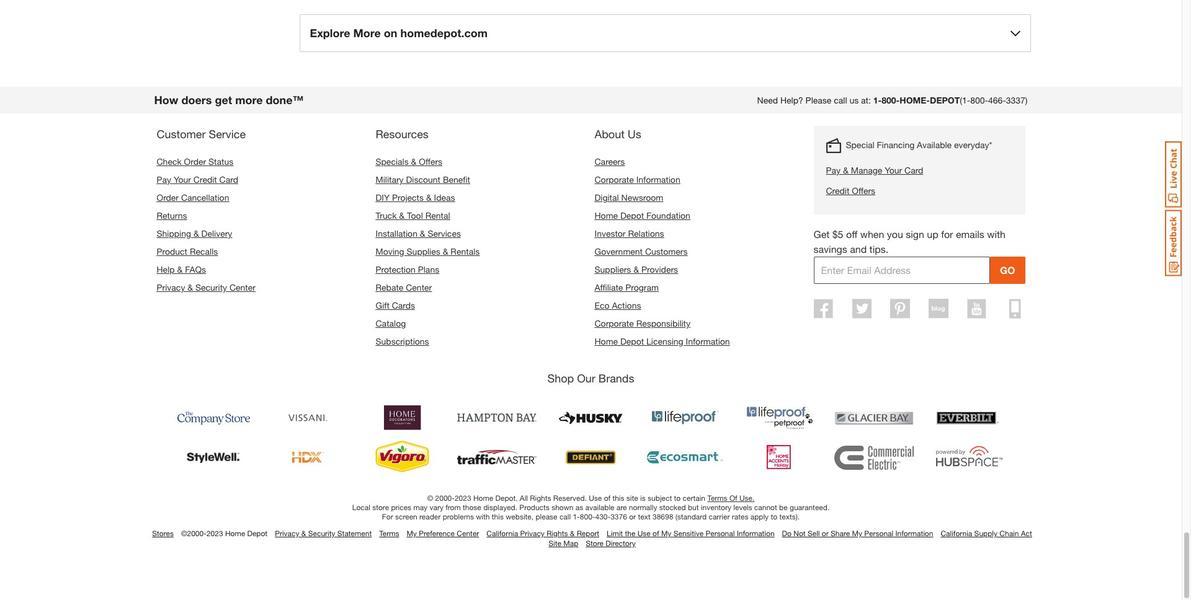 Task type: vqa. For each thing, say whether or not it's contained in the screenshot.
'No thanks'
no



Task type: describe. For each thing, give the bounding box(es) containing it.
shipping & delivery
[[157, 229, 232, 239]]

1 horizontal spatial order
[[184, 157, 206, 167]]

2 horizontal spatial privacy
[[520, 530, 545, 539]]

3376
[[611, 513, 627, 522]]

or inside © 2000-2023 home depot. all rights reserved. use of this site is subject to certain terms of use. local store prices may vary from those displayed. products shown as available are normally stocked but inventory levels cannot be guaranteed. for screen reader problems with this website, please call 1-800-430-3376 or text 38698 (standard carrier rates apply to texts).
[[629, 513, 636, 522]]

sign
[[906, 229, 925, 240]]

moving supplies & rentals link
[[376, 247, 480, 257]]

1 vertical spatial 2023
[[207, 530, 223, 539]]

1 vertical spatial rights
[[547, 530, 568, 539]]

truck
[[376, 211, 397, 221]]

careers
[[595, 157, 625, 167]]

moving supplies & rentals
[[376, 247, 480, 257]]

displayed.
[[484, 503, 518, 513]]

for
[[382, 513, 393, 522]]

gift
[[376, 301, 390, 311]]

hampton bay image
[[457, 401, 537, 436]]

depot for licensing
[[621, 337, 644, 347]]

more
[[235, 93, 263, 107]]

use inside © 2000-2023 home depot. all rights reserved. use of this site is subject to certain terms of use. local store prices may vary from those displayed. products shown as available are normally stocked but inventory levels cannot be guaranteed. for screen reader problems with this website, please call 1-800-430-3376 or text 38698 (standard carrier rates apply to texts).
[[589, 494, 602, 503]]

Enter Email Address text field
[[814, 257, 990, 284]]

share
[[831, 530, 850, 539]]

the company store image
[[174, 401, 254, 436]]

rebate
[[376, 283, 404, 293]]

hubspace smart home image
[[929, 441, 1008, 476]]

order cancellation link
[[157, 193, 229, 203]]

diy projects & ideas link
[[376, 193, 455, 203]]

california supply chain act link
[[941, 530, 1033, 539]]

trafficmaster image
[[457, 441, 537, 476]]

1 my from the left
[[407, 530, 417, 539]]

1 vertical spatial of
[[653, 530, 659, 539]]

website,
[[506, 513, 534, 522]]

site
[[627, 494, 638, 503]]

affiliate program
[[595, 283, 659, 293]]

store
[[372, 503, 389, 513]]

tool
[[407, 211, 423, 221]]

my preference center
[[407, 530, 479, 539]]

1 vertical spatial use
[[638, 530, 651, 539]]

my preference center link
[[407, 530, 479, 539]]

cards
[[392, 301, 415, 311]]

catalog link
[[376, 319, 406, 329]]

order cancellation
[[157, 193, 229, 203]]

reader
[[420, 513, 441, 522]]

430-
[[595, 513, 611, 522]]

stylewell image
[[174, 441, 254, 476]]

check order status link
[[157, 157, 233, 167]]

home depot on twitter image
[[853, 299, 872, 319]]

2 vertical spatial depot
[[247, 530, 268, 539]]

supply
[[975, 530, 998, 539]]

sell
[[808, 530, 820, 539]]

pay & manage your card
[[826, 165, 924, 176]]

©2000-
[[181, 530, 207, 539]]

installation & services
[[376, 229, 461, 239]]

limit the use of my sensitive personal information link
[[607, 530, 775, 539]]

digital
[[595, 193, 619, 203]]

corporate responsibility
[[595, 319, 691, 329]]

& for help & faqs
[[177, 265, 183, 275]]

& left the 'ideas'
[[426, 193, 432, 203]]

subject
[[648, 494, 672, 503]]

3 my from the left
[[852, 530, 863, 539]]

discount
[[406, 175, 441, 185]]

delivery
[[201, 229, 232, 239]]

0 vertical spatial call
[[834, 95, 847, 106]]

diy projects & ideas
[[376, 193, 455, 203]]

feedback link image
[[1165, 210, 1182, 277]]

0 horizontal spatial terms
[[379, 530, 399, 539]]

privacy & security statement link
[[275, 530, 372, 539]]

status
[[209, 157, 233, 167]]

$5
[[833, 229, 844, 240]]

privacy for privacy & security center
[[157, 283, 185, 293]]

3337)
[[1006, 95, 1028, 106]]

levels
[[734, 503, 753, 513]]

home depot licensing information
[[595, 337, 730, 347]]

financing
[[877, 140, 915, 150]]

1 vertical spatial offers
[[852, 186, 876, 196]]

home depot on youtube image
[[968, 299, 987, 319]]

suppliers & providers link
[[595, 265, 678, 275]]

your inside pay & manage your card link
[[885, 165, 902, 176]]

normally
[[629, 503, 657, 513]]

manage
[[851, 165, 883, 176]]

those
[[463, 503, 481, 513]]

protection plans link
[[376, 265, 440, 275]]

terms link
[[379, 530, 399, 539]]

©2000-2023 home depot
[[181, 530, 268, 539]]

0 horizontal spatial to
[[674, 494, 681, 503]]

cannot
[[755, 503, 777, 513]]

& for suppliers & providers
[[634, 265, 639, 275]]

resources
[[376, 127, 429, 141]]

guaranteed.
[[790, 503, 830, 513]]

& for specials & offers
[[411, 157, 417, 167]]

plans
[[418, 265, 440, 275]]

depot for foundation
[[621, 211, 644, 221]]

investor
[[595, 229, 626, 239]]

need help? please call us at: 1-800-home-depot (1-800-466-3337)
[[757, 95, 1028, 106]]

from
[[446, 503, 461, 513]]

with inside get $5 off when you sign up for emails with savings and tips.
[[988, 229, 1006, 240]]

help
[[157, 265, 175, 275]]

corporate for corporate responsibility
[[595, 319, 634, 329]]

when
[[861, 229, 885, 240]]

home-
[[900, 95, 930, 106]]

pay for pay your credit card
[[157, 175, 171, 185]]

home depot licensing information link
[[595, 337, 730, 347]]

may
[[414, 503, 428, 513]]

©
[[427, 494, 433, 503]]

certain
[[683, 494, 706, 503]]

protection plans
[[376, 265, 440, 275]]

corporate information link
[[595, 175, 681, 185]]

home depot on facebook image
[[814, 299, 833, 319]]

& down services
[[443, 247, 448, 257]]

do
[[782, 530, 792, 539]]

rental
[[425, 211, 450, 221]]

(standard
[[676, 513, 707, 522]]

relations
[[628, 229, 664, 239]]

diy
[[376, 193, 390, 203]]

depot
[[930, 95, 960, 106]]

0 vertical spatial this
[[613, 494, 625, 503]]

us
[[850, 95, 859, 106]]

shipping
[[157, 229, 191, 239]]

home decorators collection image
[[363, 401, 442, 436]]

defiant image
[[551, 441, 631, 476]]

newsroom
[[622, 193, 664, 203]]

everbilt image
[[929, 401, 1008, 436]]

please
[[536, 513, 558, 522]]

you
[[887, 229, 903, 240]]

shop our brands
[[548, 372, 635, 386]]

suppliers & providers
[[595, 265, 678, 275]]

product
[[157, 247, 187, 257]]

as
[[576, 503, 584, 513]]

go
[[1000, 265, 1016, 276]]

vigoro image
[[363, 441, 442, 476]]



Task type: locate. For each thing, give the bounding box(es) containing it.
1 horizontal spatial this
[[613, 494, 625, 503]]

how
[[154, 93, 178, 107]]

with inside © 2000-2023 home depot. all rights reserved. use of this site is subject to certain terms of use. local store prices may vary from those displayed. products shown as available are normally stocked but inventory levels cannot be guaranteed. for screen reader problems with this website, please call 1-800-430-3376 or text 38698 (standard carrier rates apply to texts).
[[476, 513, 490, 522]]

tips.
[[870, 243, 889, 255]]

live chat image
[[1165, 141, 1182, 208]]

privacy for privacy & security statement
[[275, 530, 299, 539]]

protection
[[376, 265, 416, 275]]

0 horizontal spatial 1-
[[573, 513, 580, 522]]

0 horizontal spatial order
[[157, 193, 179, 203]]

or left text
[[629, 513, 636, 522]]

0 horizontal spatial with
[[476, 513, 490, 522]]

1 california from the left
[[487, 530, 518, 539]]

1 vertical spatial or
[[822, 530, 829, 539]]

licensing
[[647, 337, 684, 347]]

special financing available everyday*
[[846, 140, 993, 150]]

investor relations
[[595, 229, 664, 239]]

2 horizontal spatial center
[[457, 530, 479, 539]]

0 vertical spatial rights
[[530, 494, 551, 503]]

0 vertical spatial depot
[[621, 211, 644, 221]]

your up order cancellation
[[174, 175, 191, 185]]

1 horizontal spatial use
[[638, 530, 651, 539]]

order up pay your credit card
[[184, 157, 206, 167]]

1- down reserved.
[[573, 513, 580, 522]]

center down problems at the bottom of the page
[[457, 530, 479, 539]]

1 horizontal spatial privacy
[[275, 530, 299, 539]]

1 vertical spatial terms
[[379, 530, 399, 539]]

foundation
[[647, 211, 691, 221]]

credit offers link
[[826, 184, 993, 198]]

your down financing at the top of page
[[885, 165, 902, 176]]

card up credit offers link
[[905, 165, 924, 176]]

rights right all
[[530, 494, 551, 503]]

1 horizontal spatial with
[[988, 229, 1006, 240]]

california left supply
[[941, 530, 973, 539]]

0 vertical spatial 1-
[[874, 95, 882, 106]]

0 horizontal spatial california
[[487, 530, 518, 539]]

use
[[589, 494, 602, 503], [638, 530, 651, 539]]

& down government customers
[[634, 265, 639, 275]]

center down the delivery in the top left of the page
[[230, 283, 256, 293]]

& left statement on the left of the page
[[301, 530, 306, 539]]

& for privacy & security center
[[188, 283, 193, 293]]

screen
[[395, 513, 418, 522]]

vissani image
[[268, 401, 348, 436]]

husky image
[[551, 401, 631, 436]]

specials & offers link
[[376, 157, 443, 167]]

terms of use. link
[[708, 494, 755, 503]]

© 2000-2023 home depot. all rights reserved. use of this site is subject to certain terms of use. local store prices may vary from those displayed. products shown as available are normally stocked but inventory levels cannot be guaranteed. for screen reader problems with this website, please call 1-800-430-3376 or text 38698 (standard carrier rates apply to texts).
[[352, 494, 830, 522]]

security for center
[[195, 283, 227, 293]]

1 horizontal spatial credit
[[826, 186, 850, 196]]

2000-
[[435, 494, 455, 503]]

cancellation
[[181, 193, 229, 203]]

chain
[[1000, 530, 1019, 539]]

california privacy rights & report link
[[487, 530, 600, 539]]

use right the
[[638, 530, 651, 539]]

corporate down careers
[[595, 175, 634, 185]]

lifeproof flooring image
[[646, 401, 725, 436]]

0 horizontal spatial pay
[[157, 175, 171, 185]]

credit up cancellation
[[194, 175, 217, 185]]

my
[[407, 530, 417, 539], [661, 530, 672, 539], [852, 530, 863, 539]]

home accents holiday image
[[740, 441, 820, 476]]

gift cards link
[[376, 301, 415, 311]]

corporate down eco actions
[[595, 319, 634, 329]]

1 horizontal spatial 2023
[[455, 494, 471, 503]]

pay up 'credit offers' on the top of the page
[[826, 165, 841, 176]]

but
[[688, 503, 699, 513]]

home right ©2000-
[[225, 530, 245, 539]]

0 vertical spatial or
[[629, 513, 636, 522]]

customer
[[157, 127, 206, 141]]

(1-
[[960, 95, 971, 106]]

1 horizontal spatial offers
[[852, 186, 876, 196]]

home down eco
[[595, 337, 618, 347]]

1 vertical spatial depot
[[621, 337, 644, 347]]

1 personal from the left
[[706, 530, 735, 539]]

call left as
[[560, 513, 571, 522]]

personal
[[706, 530, 735, 539], [865, 530, 894, 539]]

0 vertical spatial 2023
[[455, 494, 471, 503]]

1 horizontal spatial 1-
[[874, 95, 882, 106]]

shipping & delivery link
[[157, 229, 232, 239]]

& up military discount benefit link
[[411, 157, 417, 167]]

pay your credit card link
[[157, 175, 238, 185]]

rentals
[[451, 247, 480, 257]]

1 horizontal spatial of
[[653, 530, 659, 539]]

corporate for corporate information
[[595, 175, 634, 185]]

about
[[595, 127, 625, 141]]

call inside © 2000-2023 home depot. all rights reserved. use of this site is subject to certain terms of use. local store prices may vary from those displayed. products shown as available are normally stocked but inventory levels cannot be guaranteed. for screen reader problems with this website, please call 1-800-430-3376 or text 38698 (standard carrier rates apply to texts).
[[560, 513, 571, 522]]

subscriptions
[[376, 337, 429, 347]]

0 vertical spatial credit
[[194, 175, 217, 185]]

2023 inside © 2000-2023 home depot. all rights reserved. use of this site is subject to certain terms of use. local store prices may vary from those displayed. products shown as available are normally stocked but inventory levels cannot be guaranteed. for screen reader problems with this website, please call 1-800-430-3376 or text 38698 (standard carrier rates apply to texts).
[[455, 494, 471, 503]]

0 horizontal spatial or
[[629, 513, 636, 522]]

with right problems at the bottom of the page
[[476, 513, 490, 522]]

0 vertical spatial corporate
[[595, 175, 634, 185]]

1 vertical spatial this
[[492, 513, 504, 522]]

&
[[411, 157, 417, 167], [843, 165, 849, 176], [426, 193, 432, 203], [399, 211, 405, 221], [194, 229, 199, 239], [420, 229, 425, 239], [443, 247, 448, 257], [177, 265, 183, 275], [634, 265, 639, 275], [188, 283, 193, 293], [301, 530, 306, 539], [570, 530, 575, 539]]

2 horizontal spatial 800-
[[971, 95, 989, 106]]

0 horizontal spatial my
[[407, 530, 417, 539]]

with right emails
[[988, 229, 1006, 240]]

0 vertical spatial offers
[[419, 157, 443, 167]]

1 horizontal spatial california
[[941, 530, 973, 539]]

glacier bay image
[[834, 401, 914, 436]]

1 vertical spatial with
[[476, 513, 490, 522]]

1 horizontal spatial center
[[406, 283, 432, 293]]

personal for sensitive
[[706, 530, 735, 539]]

2 corporate from the top
[[595, 319, 634, 329]]

on
[[384, 26, 397, 40]]

& right help
[[177, 265, 183, 275]]

prices
[[391, 503, 412, 513]]

digital newsroom link
[[595, 193, 664, 203]]

government customers link
[[595, 247, 688, 257]]

of
[[730, 494, 738, 503]]

1 vertical spatial call
[[560, 513, 571, 522]]

lifeproof with petproof technology carpet image
[[740, 401, 820, 436]]

0 horizontal spatial this
[[492, 513, 504, 522]]

0 vertical spatial security
[[195, 283, 227, 293]]

security for statement
[[308, 530, 335, 539]]

catalog
[[376, 319, 406, 329]]

0 vertical spatial terms
[[708, 494, 728, 503]]

1 horizontal spatial to
[[771, 513, 778, 522]]

rebate center link
[[376, 283, 432, 293]]

center down plans
[[406, 283, 432, 293]]

card down status
[[219, 175, 238, 185]]

report
[[577, 530, 600, 539]]

affiliate
[[595, 283, 623, 293]]

explore more on homedepot.com
[[310, 26, 488, 40]]

0 horizontal spatial center
[[230, 283, 256, 293]]

800- right at:
[[882, 95, 900, 106]]

to left certain
[[674, 494, 681, 503]]

check
[[157, 157, 182, 167]]

the
[[625, 530, 636, 539]]

to
[[674, 494, 681, 503], [771, 513, 778, 522]]

call left us
[[834, 95, 847, 106]]

pay for pay & manage your card
[[826, 165, 841, 176]]

get $5 off when you sign up for emails with savings and tips.
[[814, 229, 1006, 255]]

hdx image
[[268, 441, 348, 476]]

2 personal from the left
[[865, 530, 894, 539]]

security left statement on the left of the page
[[308, 530, 335, 539]]

1 corporate from the top
[[595, 175, 634, 185]]

& for truck & tool rental
[[399, 211, 405, 221]]

0 vertical spatial order
[[184, 157, 206, 167]]

california down website,
[[487, 530, 518, 539]]

of left the are
[[604, 494, 611, 503]]

doers
[[182, 93, 212, 107]]

1 horizontal spatial your
[[885, 165, 902, 176]]

2 horizontal spatial my
[[852, 530, 863, 539]]

offers up discount at the top of the page
[[419, 157, 443, 167]]

1 horizontal spatial call
[[834, 95, 847, 106]]

0 horizontal spatial privacy
[[157, 283, 185, 293]]

terms inside © 2000-2023 home depot. all rights reserved. use of this site is subject to certain terms of use. local store prices may vary from those displayed. products shown as available are normally stocked but inventory levels cannot be guaranteed. for screen reader problems with this website, please call 1-800-430-3376 or text 38698 (standard carrier rates apply to texts).
[[708, 494, 728, 503]]

1 vertical spatial security
[[308, 530, 335, 539]]

california privacy rights & report
[[487, 530, 600, 539]]

1 vertical spatial credit
[[826, 186, 850, 196]]

2023 right stores link
[[207, 530, 223, 539]]

1 horizontal spatial card
[[905, 165, 924, 176]]

this left site
[[613, 494, 625, 503]]

800- up report
[[580, 513, 595, 522]]

0 horizontal spatial offers
[[419, 157, 443, 167]]

& up recalls
[[194, 229, 199, 239]]

personal down carrier
[[706, 530, 735, 539]]

rights down the please on the bottom left of page
[[547, 530, 568, 539]]

get
[[814, 229, 830, 240]]

home left depot.
[[473, 494, 493, 503]]

1 vertical spatial 1-
[[573, 513, 580, 522]]

pay & manage your card link
[[826, 164, 993, 177]]

call
[[834, 95, 847, 106], [560, 513, 571, 522]]

personal right share
[[865, 530, 894, 539]]

2023 up problems at the bottom of the page
[[455, 494, 471, 503]]

ecosmart image
[[646, 441, 725, 476]]

offers down manage
[[852, 186, 876, 196]]

466-
[[989, 95, 1006, 106]]

specials
[[376, 157, 409, 167]]

800- right depot
[[971, 95, 989, 106]]

home depot foundation link
[[595, 211, 691, 221]]

home inside © 2000-2023 home depot. all rights reserved. use of this site is subject to certain terms of use. local store prices may vary from those displayed. products shown as available are normally stocked but inventory levels cannot be guaranteed. for screen reader problems with this website, please call 1-800-430-3376 or text 38698 (standard carrier rates apply to texts).
[[473, 494, 493, 503]]

privacy & security statement
[[275, 530, 372, 539]]

& for shipping & delivery
[[194, 229, 199, 239]]

1 horizontal spatial or
[[822, 530, 829, 539]]

& left tool
[[399, 211, 405, 221]]

california for california supply chain act
[[941, 530, 973, 539]]

of inside © 2000-2023 home depot. all rights reserved. use of this site is subject to certain terms of use. local store prices may vary from those displayed. products shown as available are normally stocked but inventory levels cannot be guaranteed. for screen reader problems with this website, please call 1-800-430-3376 or text 38698 (standard carrier rates apply to texts).
[[604, 494, 611, 503]]

1 horizontal spatial my
[[661, 530, 672, 539]]

rights
[[530, 494, 551, 503], [547, 530, 568, 539]]

all
[[520, 494, 528, 503]]

0 horizontal spatial credit
[[194, 175, 217, 185]]

for
[[942, 229, 954, 240]]

home depot blog image
[[929, 299, 949, 319]]

& down faqs at top left
[[188, 283, 193, 293]]

of down 38698
[[653, 530, 659, 539]]

credit offers
[[826, 186, 876, 196]]

0 horizontal spatial security
[[195, 283, 227, 293]]

to left be
[[771, 513, 778, 522]]

rights inside © 2000-2023 home depot. all rights reserved. use of this site is subject to certain terms of use. local store prices may vary from those displayed. products shown as available are normally stocked but inventory levels cannot be guaranteed. for screen reader problems with this website, please call 1-800-430-3376 or text 38698 (standard carrier rates apply to texts).
[[530, 494, 551, 503]]

commercial electric image
[[834, 441, 914, 476]]

home
[[595, 211, 618, 221], [595, 337, 618, 347], [473, 494, 493, 503], [225, 530, 245, 539]]

1- inside © 2000-2023 home depot. all rights reserved. use of this site is subject to certain terms of use. local store prices may vary from those displayed. products shown as available are normally stocked but inventory levels cannot be guaranteed. for screen reader problems with this website, please call 1-800-430-3376 or text 38698 (standard carrier rates apply to texts).
[[573, 513, 580, 522]]

2 california from the left
[[941, 530, 973, 539]]

terms left of at the right bottom
[[708, 494, 728, 503]]

customers
[[645, 247, 688, 257]]

home depot on pinterest image
[[891, 299, 910, 319]]

order up returns link
[[157, 193, 179, 203]]

0 horizontal spatial 800-
[[580, 513, 595, 522]]

government
[[595, 247, 643, 257]]

0 horizontal spatial of
[[604, 494, 611, 503]]

my right share
[[852, 530, 863, 539]]

0 vertical spatial of
[[604, 494, 611, 503]]

home depot mobile apps image
[[1010, 299, 1022, 319]]

program
[[626, 283, 659, 293]]

0 vertical spatial with
[[988, 229, 1006, 240]]

2 my from the left
[[661, 530, 672, 539]]

truck & tool rental
[[376, 211, 450, 221]]

use right as
[[589, 494, 602, 503]]

terms down for
[[379, 530, 399, 539]]

1 horizontal spatial security
[[308, 530, 335, 539]]

0 vertical spatial use
[[589, 494, 602, 503]]

0 horizontal spatial card
[[219, 175, 238, 185]]

explore
[[310, 26, 350, 40]]

800- inside © 2000-2023 home depot. all rights reserved. use of this site is subject to certain terms of use. local store prices may vary from those displayed. products shown as available are normally stocked but inventory levels cannot be guaranteed. for screen reader problems with this website, please call 1-800-430-3376 or text 38698 (standard carrier rates apply to texts).
[[580, 513, 595, 522]]

brands
[[599, 372, 635, 386]]

& for privacy & security statement
[[301, 530, 306, 539]]

installation & services link
[[376, 229, 461, 239]]

1 vertical spatial corporate
[[595, 319, 634, 329]]

home down "digital"
[[595, 211, 618, 221]]

1 vertical spatial to
[[771, 513, 778, 522]]

& for installation & services
[[420, 229, 425, 239]]

my down 38698
[[661, 530, 672, 539]]

carrier
[[709, 513, 730, 522]]

or right sell
[[822, 530, 829, 539]]

0 horizontal spatial your
[[174, 175, 191, 185]]

california for california privacy rights & report
[[487, 530, 518, 539]]

with
[[988, 229, 1006, 240], [476, 513, 490, 522]]

us
[[628, 127, 642, 141]]

my down screen
[[407, 530, 417, 539]]

0 horizontal spatial 2023
[[207, 530, 223, 539]]

pay
[[826, 165, 841, 176], [157, 175, 171, 185]]

0 vertical spatial to
[[674, 494, 681, 503]]

this down depot.
[[492, 513, 504, 522]]

1 horizontal spatial terms
[[708, 494, 728, 503]]

& left report
[[570, 530, 575, 539]]

1 horizontal spatial 800-
[[882, 95, 900, 106]]

pay your credit card
[[157, 175, 238, 185]]

actions
[[612, 301, 641, 311]]

1 horizontal spatial personal
[[865, 530, 894, 539]]

sensitive
[[674, 530, 704, 539]]

0 horizontal spatial use
[[589, 494, 602, 503]]

center
[[230, 283, 256, 293], [406, 283, 432, 293], [457, 530, 479, 539]]

california supply chain act
[[941, 530, 1033, 539]]

1- right at:
[[874, 95, 882, 106]]

preference
[[419, 530, 455, 539]]

& for pay & manage your card
[[843, 165, 849, 176]]

terms
[[708, 494, 728, 503], [379, 530, 399, 539]]

help & faqs
[[157, 265, 206, 275]]

credit down pay & manage your card
[[826, 186, 850, 196]]

pay down 'check'
[[157, 175, 171, 185]]

1 vertical spatial order
[[157, 193, 179, 203]]

0 horizontal spatial personal
[[706, 530, 735, 539]]

0 horizontal spatial call
[[560, 513, 571, 522]]

& up 'supplies'
[[420, 229, 425, 239]]

available
[[917, 140, 952, 150]]

& left manage
[[843, 165, 849, 176]]

personal for my
[[865, 530, 894, 539]]

security down faqs at top left
[[195, 283, 227, 293]]

act
[[1021, 530, 1033, 539]]

use.
[[740, 494, 755, 503]]

apply
[[751, 513, 769, 522]]

digital newsroom
[[595, 193, 664, 203]]

1 horizontal spatial pay
[[826, 165, 841, 176]]

military
[[376, 175, 404, 185]]

military discount benefit
[[376, 175, 470, 185]]

stores
[[152, 530, 174, 539]]

card
[[905, 165, 924, 176], [219, 175, 238, 185]]



